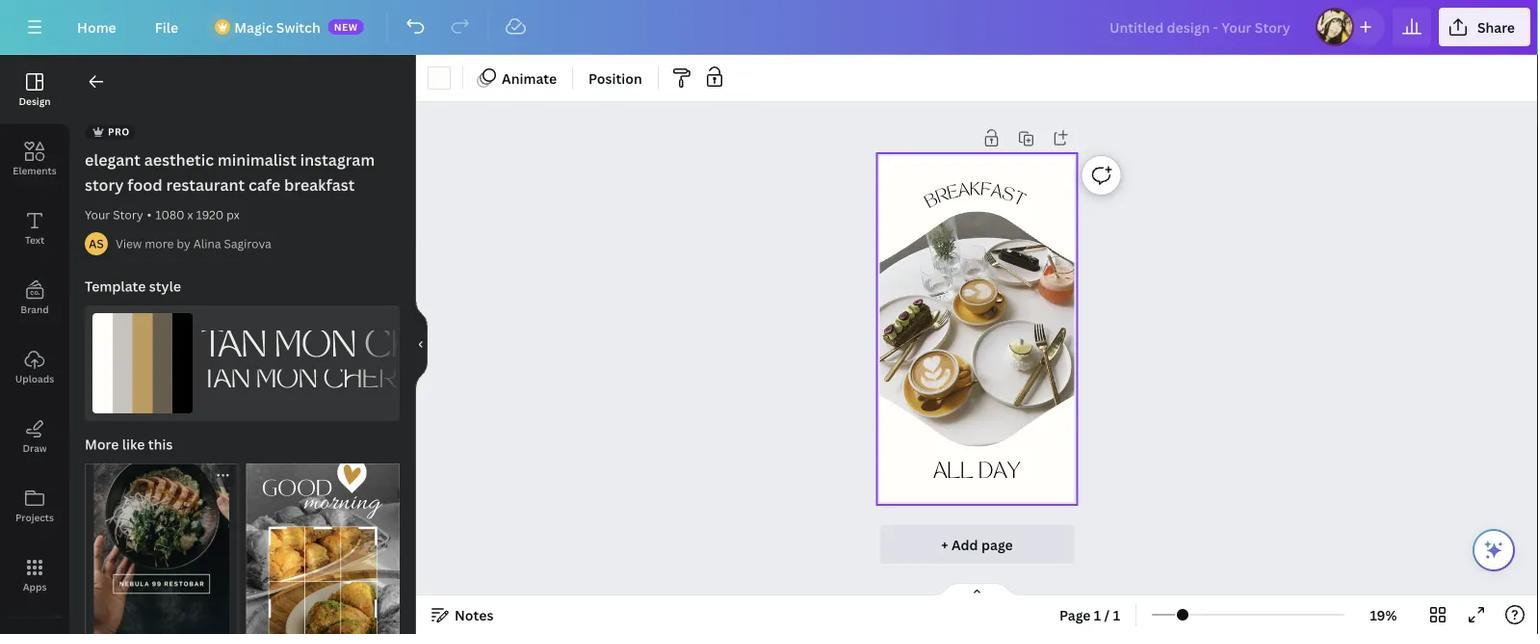 Task type: describe. For each thing, give the bounding box(es) containing it.
1080 x 1920 px
[[155, 207, 240, 223]]

canva assistant image
[[1483, 539, 1506, 562]]

text
[[25, 233, 44, 246]]

draw
[[23, 441, 47, 454]]

black white clean minimalist food video promo your story group
[[85, 455, 238, 634]]

notes button
[[424, 599, 502, 630]]

elegant
[[85, 149, 141, 170]]

Design title text field
[[1095, 8, 1308, 46]]

b r e a k f a s t
[[923, 182, 1028, 213]]

position
[[589, 69, 643, 87]]

white grey black caramel brown minimalistic good morning instagram story image
[[246, 463, 400, 634]]

2 1 from the left
[[1114, 606, 1121, 624]]

apps
[[23, 580, 47, 593]]

elements button
[[0, 124, 69, 194]]

1920
[[196, 207, 224, 223]]

apps button
[[0, 541, 69, 610]]

view more by alina sagirova button
[[116, 234, 272, 253]]

1 horizontal spatial a
[[990, 183, 1005, 203]]

page
[[1060, 606, 1091, 624]]

k
[[970, 182, 981, 200]]

+ add page
[[942, 535, 1013, 554]]

home link
[[62, 8, 132, 46]]

day
[[979, 462, 1021, 484]]

home
[[77, 18, 116, 36]]

switch
[[276, 18, 321, 36]]

0 horizontal spatial a
[[958, 182, 971, 202]]

e
[[946, 184, 961, 204]]

projects
[[15, 511, 54, 524]]

like
[[122, 435, 145, 453]]

x
[[187, 207, 193, 223]]

px
[[227, 207, 240, 223]]

/
[[1105, 606, 1110, 624]]

audio image
[[0, 625, 69, 634]]

file button
[[139, 8, 194, 46]]

+
[[942, 535, 949, 554]]

this
[[148, 435, 173, 453]]

white grey black caramel brown minimalistic good morning instagram story group
[[246, 452, 400, 634]]

share
[[1478, 18, 1516, 36]]

brand button
[[0, 263, 69, 332]]

share button
[[1439, 8, 1531, 46]]

minimalist
[[218, 149, 297, 170]]

show pages image
[[931, 582, 1024, 597]]

1 tan from the top
[[200, 329, 267, 367]]

magic switch
[[234, 18, 321, 36]]

19% button
[[1353, 599, 1416, 630]]

f
[[980, 182, 992, 201]]

sagirova
[[224, 236, 272, 251]]

your story
[[85, 207, 143, 223]]

s
[[1000, 185, 1017, 206]]

b
[[923, 191, 942, 213]]

uploads
[[15, 372, 54, 385]]



Task type: vqa. For each thing, say whether or not it's contained in the screenshot.
generator in the Curved Text Generator Photo Effects Image Enhancer Add Frames To Photos Add Text To Photos Online Video Recorder Video Trimmer Convert Videos To Mp4 See More Features
no



Task type: locate. For each thing, give the bounding box(es) containing it.
template style
[[85, 277, 181, 295]]

pro
[[108, 125, 130, 138]]

0 horizontal spatial 1
[[1094, 606, 1102, 624]]

template
[[85, 277, 146, 295]]

uploads button
[[0, 332, 69, 402]]

projects button
[[0, 471, 69, 541]]

tan
[[200, 329, 267, 367], [200, 366, 250, 395]]

file
[[155, 18, 178, 36]]

all
[[934, 462, 974, 484]]

1
[[1094, 606, 1102, 624], [1114, 606, 1121, 624]]

alina
[[193, 236, 221, 251]]

brand
[[21, 303, 49, 316]]

view
[[116, 236, 142, 251]]

style
[[149, 277, 181, 295]]

page 1 / 1
[[1060, 606, 1121, 624]]

a right k
[[990, 183, 1005, 203]]

alina sagirova image
[[85, 232, 108, 255]]

tan mon cheri tan mon cheri
[[200, 329, 470, 395]]

1 right /
[[1114, 606, 1121, 624]]

1 left /
[[1094, 606, 1102, 624]]

aesthetic
[[144, 149, 214, 170]]

instagram
[[300, 149, 375, 170]]

1 horizontal spatial 1
[[1114, 606, 1121, 624]]

1080
[[155, 207, 185, 223]]

animate
[[502, 69, 557, 87]]

magic
[[234, 18, 273, 36]]

more like this
[[85, 435, 173, 453]]

cheri
[[365, 329, 470, 367], [324, 366, 402, 395]]

view more by alina sagirova
[[116, 236, 272, 251]]

text button
[[0, 194, 69, 263]]

add
[[952, 535, 979, 554]]

by
[[177, 236, 191, 251]]

mon
[[275, 329, 357, 367], [256, 366, 318, 395]]

elements
[[13, 164, 57, 177]]

notes
[[455, 606, 494, 624]]

story
[[85, 174, 124, 195]]

a
[[958, 182, 971, 202], [990, 183, 1005, 203]]

page
[[982, 535, 1013, 554]]

breakfast
[[284, 174, 355, 195]]

your
[[85, 207, 110, 223]]

hide image
[[415, 298, 428, 391]]

elegant aesthetic minimalist instagram story food restaurant cafe breakfast
[[85, 149, 375, 195]]

draw button
[[0, 402, 69, 471]]

r
[[935, 187, 952, 208]]

position button
[[581, 63, 650, 93]]

1 1 from the left
[[1094, 606, 1102, 624]]

side panel tab list
[[0, 55, 69, 634]]

all day
[[934, 462, 1021, 484]]

main menu bar
[[0, 0, 1539, 55]]

+ add page button
[[880, 525, 1075, 564]]

new
[[334, 20, 358, 33]]

#fffdfa image
[[428, 66, 451, 90], [428, 66, 451, 90]]

story
[[113, 207, 143, 223]]

more
[[85, 435, 119, 453]]

alina sagirova element
[[85, 232, 108, 255]]

design
[[19, 94, 51, 107]]

cafe
[[249, 174, 281, 195]]

food
[[127, 174, 163, 195]]

design button
[[0, 55, 69, 124]]

animate button
[[471, 63, 565, 93]]

t
[[1010, 190, 1028, 211]]

19%
[[1371, 606, 1398, 624]]

a left f
[[958, 182, 971, 202]]

restaurant
[[166, 174, 245, 195]]

2 tan from the top
[[200, 366, 250, 395]]

more
[[145, 236, 174, 251]]



